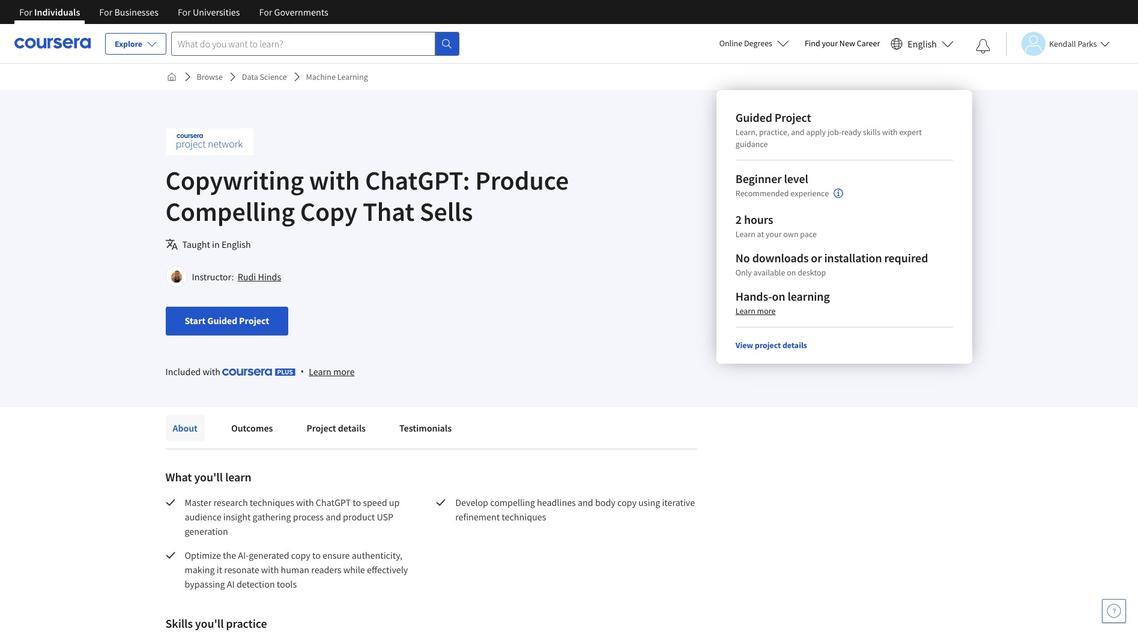 Task type: vqa. For each thing, say whether or not it's contained in the screenshot.
top program
no



Task type: describe. For each thing, give the bounding box(es) containing it.
or
[[811, 250, 822, 265]]

detection
[[237, 578, 275, 590]]

businesses
[[114, 6, 159, 18]]

1 vertical spatial english
[[222, 238, 251, 250]]

included
[[165, 366, 201, 378]]

find
[[805, 38, 820, 49]]

online degrees button
[[710, 30, 799, 56]]

effectively
[[367, 564, 408, 576]]

up
[[389, 497, 400, 509]]

in
[[212, 238, 220, 250]]

0 vertical spatial details
[[782, 340, 807, 351]]

usp
[[377, 511, 393, 523]]

on inside hands-on learning learn more
[[772, 289, 785, 304]]

browse
[[197, 71, 223, 82]]

develop compelling headlines and body copy using iterative refinement techniques
[[455, 497, 697, 523]]

find your new career
[[805, 38, 880, 49]]

data
[[242, 71, 258, 82]]

hours
[[744, 212, 773, 227]]

learning
[[337, 71, 368, 82]]

what
[[165, 470, 192, 485]]

level
[[784, 171, 808, 186]]

no
[[736, 250, 750, 265]]

rudi hinds image
[[167, 268, 185, 286]]

ai
[[227, 578, 235, 590]]

compelling
[[490, 497, 535, 509]]

english button
[[886, 24, 958, 63]]

audience
[[185, 511, 221, 523]]

tools
[[277, 578, 297, 590]]

taught in english
[[182, 238, 251, 250]]

science
[[260, 71, 287, 82]]

more inside hands-on learning learn more
[[757, 306, 776, 316]]

bypassing
[[185, 578, 225, 590]]

about
[[173, 422, 198, 434]]

chatgpt:
[[365, 164, 470, 197]]

information about difficulty level pre-requisites. image
[[834, 189, 843, 198]]

human
[[281, 564, 309, 576]]

headlines
[[537, 497, 576, 509]]

body
[[595, 497, 615, 509]]

kendall parks button
[[1006, 32, 1110, 56]]

help center image
[[1107, 604, 1121, 619]]

learn inside hands-on learning learn more
[[736, 306, 755, 316]]

machine learning link
[[301, 66, 373, 88]]

master research techniques with chatgpt to speed up audience insight gathering process and product usp generation
[[185, 497, 402, 537]]

find your new career link
[[799, 36, 886, 51]]

compelling
[[165, 195, 295, 228]]

learn inside • learn more
[[309, 366, 331, 378]]

learn more link for on
[[736, 306, 776, 316]]

readers
[[311, 564, 341, 576]]

you'll for what
[[194, 470, 223, 485]]

kendall parks
[[1049, 38, 1097, 49]]

insight
[[223, 511, 251, 523]]

learn,
[[736, 127, 757, 138]]

practice
[[226, 616, 267, 631]]

it
[[217, 564, 222, 576]]

rudi
[[238, 271, 256, 283]]

home image
[[167, 72, 176, 82]]

job-
[[828, 127, 841, 138]]

product
[[343, 511, 375, 523]]

and inside guided project learn, practice, and apply job-ready skills with expert guidance
[[791, 127, 805, 138]]

outcomes link
[[224, 415, 280, 441]]

speed
[[363, 497, 387, 509]]

making
[[185, 564, 215, 576]]

kendall
[[1049, 38, 1076, 49]]

for for universities
[[178, 6, 191, 18]]

available
[[754, 267, 785, 278]]

What do you want to learn? text field
[[171, 32, 435, 56]]

• learn more
[[300, 365, 355, 378]]

that
[[363, 195, 414, 228]]

0 vertical spatial your
[[822, 38, 838, 49]]

for for individuals
[[19, 6, 32, 18]]

chatgpt
[[316, 497, 351, 509]]

optimize
[[185, 550, 221, 562]]

practice,
[[759, 127, 789, 138]]

view project details link
[[736, 340, 807, 351]]

ready
[[841, 127, 861, 138]]

ensure
[[323, 550, 350, 562]]

beginner
[[736, 171, 782, 186]]

for governments
[[259, 6, 328, 18]]

project
[[755, 340, 781, 351]]

new
[[839, 38, 855, 49]]

required
[[884, 250, 928, 265]]

the
[[223, 550, 236, 562]]

ai-
[[238, 550, 249, 562]]

coursera plus image
[[222, 369, 296, 376]]

apply
[[806, 127, 826, 138]]



Task type: locate. For each thing, give the bounding box(es) containing it.
1 horizontal spatial project
[[307, 422, 336, 434]]

with inside guided project learn, practice, and apply job-ready skills with expert guidance
[[882, 127, 898, 138]]

on
[[787, 267, 796, 278], [772, 289, 785, 304]]

you'll
[[194, 470, 223, 485], [195, 616, 224, 631]]

start
[[185, 315, 206, 327]]

no downloads or installation required only available on desktop
[[736, 250, 928, 278]]

taught
[[182, 238, 210, 250]]

copywriting
[[165, 164, 304, 197]]

2 horizontal spatial and
[[791, 127, 805, 138]]

machine
[[306, 71, 336, 82]]

1 vertical spatial and
[[578, 497, 593, 509]]

with inside copywriting with chatgpt: produce compelling copy that sells
[[309, 164, 360, 197]]

beginner level
[[736, 171, 808, 186]]

for individuals
[[19, 6, 80, 18]]

career
[[857, 38, 880, 49]]

0 vertical spatial learn
[[736, 229, 755, 240]]

learn more link down the hands-
[[736, 306, 776, 316]]

1 vertical spatial to
[[312, 550, 321, 562]]

1 for from the left
[[19, 6, 32, 18]]

0 horizontal spatial on
[[772, 289, 785, 304]]

included with
[[165, 366, 222, 378]]

2 for from the left
[[99, 6, 112, 18]]

iterative
[[662, 497, 695, 509]]

learn more link for learn
[[309, 365, 355, 379]]

with
[[882, 127, 898, 138], [309, 164, 360, 197], [203, 366, 220, 378], [296, 497, 314, 509], [261, 564, 279, 576]]

online degrees
[[719, 38, 772, 49]]

downloads
[[752, 250, 809, 265]]

learn left at
[[736, 229, 755, 240]]

techniques
[[250, 497, 294, 509], [502, 511, 546, 523]]

start guided project button
[[165, 307, 288, 336]]

project details link
[[299, 415, 373, 441]]

for left businesses
[[99, 6, 112, 18]]

machine learning
[[306, 71, 368, 82]]

expert
[[899, 127, 922, 138]]

learn down the hands-
[[736, 306, 755, 316]]

testimonials
[[399, 422, 452, 434]]

0 vertical spatial guided
[[736, 110, 772, 125]]

more right the •
[[333, 366, 355, 378]]

1 vertical spatial learn
[[736, 306, 755, 316]]

0 horizontal spatial guided
[[207, 315, 237, 327]]

0 vertical spatial project
[[775, 110, 811, 125]]

and inside master research techniques with chatgpt to speed up audience insight gathering process and product usp generation
[[326, 511, 341, 523]]

generation
[[185, 525, 228, 537]]

to for copy
[[312, 550, 321, 562]]

techniques down the compelling
[[502, 511, 546, 523]]

1 vertical spatial project
[[239, 315, 269, 327]]

desktop
[[798, 267, 826, 278]]

copy right body
[[617, 497, 637, 509]]

copy inside 'develop compelling headlines and body copy using iterative refinement techniques'
[[617, 497, 637, 509]]

recommended experience
[[736, 188, 829, 199]]

learn more link
[[736, 306, 776, 316], [309, 365, 355, 379]]

for for governments
[[259, 6, 272, 18]]

project inside guided project learn, practice, and apply job-ready skills with expert guidance
[[775, 110, 811, 125]]

data science link
[[237, 66, 292, 88]]

governments
[[274, 6, 328, 18]]

1 horizontal spatial english
[[908, 38, 937, 50]]

degrees
[[744, 38, 772, 49]]

1 horizontal spatial and
[[578, 497, 593, 509]]

for universities
[[178, 6, 240, 18]]

0 vertical spatial to
[[353, 497, 361, 509]]

you'll up master
[[194, 470, 223, 485]]

copy up human
[[291, 550, 310, 562]]

1 vertical spatial more
[[333, 366, 355, 378]]

while
[[343, 564, 365, 576]]

rudi hinds link
[[238, 271, 281, 283]]

0 horizontal spatial techniques
[[250, 497, 294, 509]]

more inside • learn more
[[333, 366, 355, 378]]

using
[[638, 497, 660, 509]]

2 vertical spatial project
[[307, 422, 336, 434]]

learn more link right the •
[[309, 365, 355, 379]]

optimize the ai-generated copy to ensure authenticity, making it resonate with human readers while effectively bypassing ai detection tools
[[185, 550, 410, 590]]

techniques inside master research techniques with chatgpt to speed up audience insight gathering process and product usp generation
[[250, 497, 294, 509]]

0 vertical spatial learn more link
[[736, 306, 776, 316]]

guided project learn, practice, and apply job-ready skills with expert guidance
[[736, 110, 922, 150]]

to up readers
[[312, 550, 321, 562]]

for for businesses
[[99, 6, 112, 18]]

1 horizontal spatial copy
[[617, 497, 637, 509]]

explore
[[115, 38, 142, 49]]

•
[[300, 365, 304, 378]]

2 horizontal spatial project
[[775, 110, 811, 125]]

guided right start at the left of the page
[[207, 315, 237, 327]]

learning
[[788, 289, 830, 304]]

and inside 'develop compelling headlines and body copy using iterative refinement techniques'
[[578, 497, 593, 509]]

0 vertical spatial copy
[[617, 497, 637, 509]]

coursera image
[[14, 34, 91, 53]]

project inside "button"
[[239, 315, 269, 327]]

refinement
[[455, 511, 500, 523]]

1 vertical spatial your
[[766, 229, 782, 240]]

and left body
[[578, 497, 593, 509]]

project up practice,
[[775, 110, 811, 125]]

0 vertical spatial on
[[787, 267, 796, 278]]

hands-
[[736, 289, 772, 304]]

you'll right skills
[[195, 616, 224, 631]]

view project details
[[736, 340, 807, 351]]

0 horizontal spatial and
[[326, 511, 341, 523]]

copy inside optimize the ai-generated copy to ensure authenticity, making it resonate with human readers while effectively bypassing ai detection tools
[[291, 550, 310, 562]]

copy
[[617, 497, 637, 509], [291, 550, 310, 562]]

2
[[736, 212, 742, 227]]

hinds
[[258, 271, 281, 283]]

0 vertical spatial english
[[908, 38, 937, 50]]

view
[[736, 340, 753, 351]]

to for chatgpt
[[353, 497, 361, 509]]

0 vertical spatial techniques
[[250, 497, 294, 509]]

details
[[782, 340, 807, 351], [338, 422, 366, 434]]

0 horizontal spatial learn more link
[[309, 365, 355, 379]]

1 vertical spatial techniques
[[502, 511, 546, 523]]

details inside the project details link
[[338, 422, 366, 434]]

for left governments
[[259, 6, 272, 18]]

and left apply
[[791, 127, 805, 138]]

for left universities
[[178, 6, 191, 18]]

1 vertical spatial on
[[772, 289, 785, 304]]

your right at
[[766, 229, 782, 240]]

learn inside 2 hours learn at your own pace
[[736, 229, 755, 240]]

1 vertical spatial learn more link
[[309, 365, 355, 379]]

1 horizontal spatial to
[[353, 497, 361, 509]]

instructor: rudi hinds
[[192, 271, 281, 283]]

your
[[822, 38, 838, 49], [766, 229, 782, 240]]

installation
[[824, 250, 882, 265]]

2 vertical spatial and
[[326, 511, 341, 523]]

universities
[[193, 6, 240, 18]]

only
[[736, 267, 752, 278]]

1 horizontal spatial more
[[757, 306, 776, 316]]

guidance
[[736, 139, 768, 150]]

banner navigation
[[10, 0, 338, 24]]

sells
[[420, 195, 473, 228]]

copywriting with chatgpt: produce compelling copy that sells
[[165, 164, 569, 228]]

1 horizontal spatial guided
[[736, 110, 772, 125]]

own
[[783, 229, 798, 240]]

1 horizontal spatial learn more link
[[736, 306, 776, 316]]

1 horizontal spatial on
[[787, 267, 796, 278]]

to inside master research techniques with chatgpt to speed up audience insight gathering process and product usp generation
[[353, 497, 361, 509]]

for
[[19, 6, 32, 18], [99, 6, 112, 18], [178, 6, 191, 18], [259, 6, 272, 18]]

english inside "button"
[[908, 38, 937, 50]]

you'll for skills
[[195, 616, 224, 631]]

0 horizontal spatial to
[[312, 550, 321, 562]]

more down the hands-
[[757, 306, 776, 316]]

skills you'll practice
[[165, 616, 267, 631]]

to up product
[[353, 497, 361, 509]]

skills
[[165, 616, 193, 631]]

on inside no downloads or installation required only available on desktop
[[787, 267, 796, 278]]

4 for from the left
[[259, 6, 272, 18]]

guided inside guided project learn, practice, and apply job-ready skills with expert guidance
[[736, 110, 772, 125]]

authenticity,
[[352, 550, 402, 562]]

1 horizontal spatial your
[[822, 38, 838, 49]]

browse link
[[192, 66, 228, 88]]

1 vertical spatial you'll
[[195, 616, 224, 631]]

with inside master research techniques with chatgpt to speed up audience insight gathering process and product usp generation
[[296, 497, 314, 509]]

project down • learn more
[[307, 422, 336, 434]]

guided inside "button"
[[207, 315, 237, 327]]

1 horizontal spatial techniques
[[502, 511, 546, 523]]

0 horizontal spatial details
[[338, 422, 366, 434]]

and down chatgpt
[[326, 511, 341, 523]]

at
[[757, 229, 764, 240]]

0 horizontal spatial english
[[222, 238, 251, 250]]

0 horizontal spatial project
[[239, 315, 269, 327]]

techniques inside 'develop compelling headlines and body copy using iterative refinement techniques'
[[502, 511, 546, 523]]

techniques up gathering
[[250, 497, 294, 509]]

3 for from the left
[[178, 6, 191, 18]]

for left individuals
[[19, 6, 32, 18]]

0 vertical spatial and
[[791, 127, 805, 138]]

english right the in
[[222, 238, 251, 250]]

1 horizontal spatial details
[[782, 340, 807, 351]]

None search field
[[171, 32, 459, 56]]

guided
[[736, 110, 772, 125], [207, 315, 237, 327]]

1 vertical spatial details
[[338, 422, 366, 434]]

for businesses
[[99, 6, 159, 18]]

0 horizontal spatial copy
[[291, 550, 310, 562]]

guided up the "learn,"
[[736, 110, 772, 125]]

show notifications image
[[976, 39, 990, 53]]

on down downloads
[[787, 267, 796, 278]]

process
[[293, 511, 324, 523]]

1 vertical spatial copy
[[291, 550, 310, 562]]

0 horizontal spatial your
[[766, 229, 782, 240]]

0 vertical spatial you'll
[[194, 470, 223, 485]]

0 horizontal spatial more
[[333, 366, 355, 378]]

with inside optimize the ai-generated copy to ensure authenticity, making it resonate with human readers while effectively bypassing ai detection tools
[[261, 564, 279, 576]]

recommended
[[736, 188, 789, 199]]

coursera project network image
[[165, 129, 253, 156]]

2 vertical spatial learn
[[309, 366, 331, 378]]

produce
[[475, 164, 569, 197]]

learn right the •
[[309, 366, 331, 378]]

on down "available"
[[772, 289, 785, 304]]

0 vertical spatial more
[[757, 306, 776, 316]]

what you'll learn
[[165, 470, 251, 485]]

data science
[[242, 71, 287, 82]]

to inside optimize the ai-generated copy to ensure authenticity, making it resonate with human readers while effectively bypassing ai detection tools
[[312, 550, 321, 562]]

1 vertical spatial guided
[[207, 315, 237, 327]]

english right career
[[908, 38, 937, 50]]

your right find
[[822, 38, 838, 49]]

project down rudi hinds "link"
[[239, 315, 269, 327]]

parks
[[1078, 38, 1097, 49]]

your inside 2 hours learn at your own pace
[[766, 229, 782, 240]]

more
[[757, 306, 776, 316], [333, 366, 355, 378]]

online
[[719, 38, 742, 49]]

experience
[[791, 188, 829, 199]]

project details
[[307, 422, 366, 434]]



